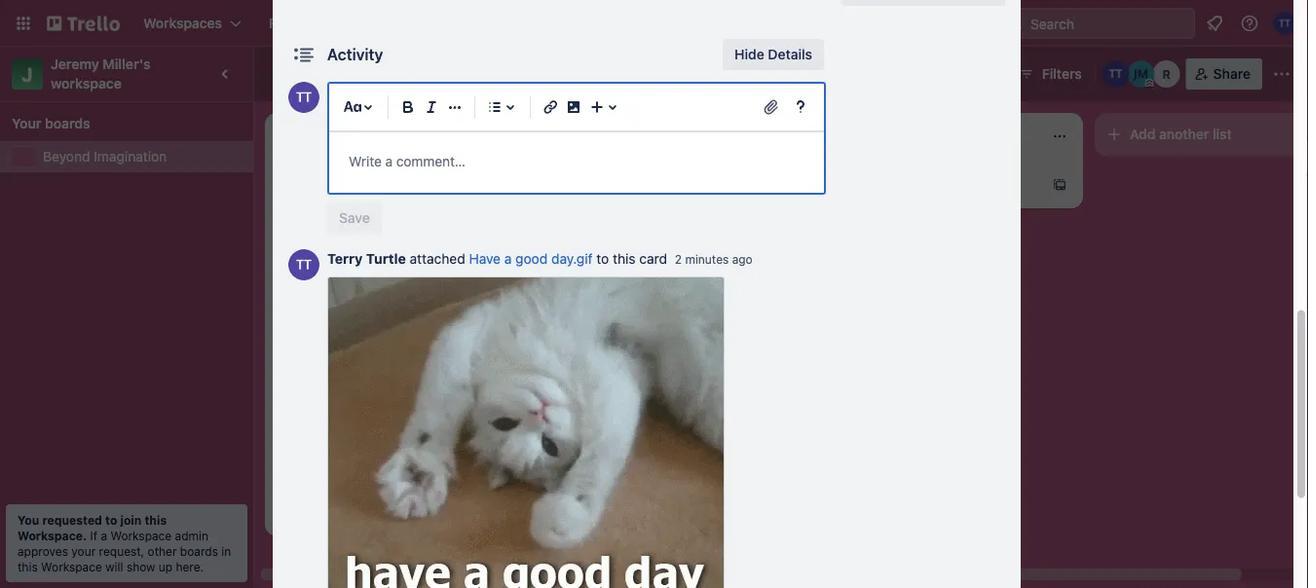 Task type: vqa. For each thing, say whether or not it's contained in the screenshot.
Tara Schultz (taraschultz7) image to the right
no



Task type: locate. For each thing, give the bounding box(es) containing it.
1 vertical spatial this
[[145, 513, 167, 527]]

this inside you requested to join this workspace.
[[145, 513, 167, 527]]

to right day.gif at the top left of the page
[[596, 251, 609, 267]]

a inside button
[[333, 504, 341, 521]]

0 horizontal spatial card
[[344, 504, 373, 521]]

imagination down your boards with 1 items 'element' at top
[[94, 149, 167, 165]]

hide
[[735, 46, 764, 62]]

boards
[[45, 115, 90, 131], [180, 544, 218, 558]]

boards inside 'element'
[[45, 115, 90, 131]]

if
[[90, 529, 97, 543]]

1 horizontal spatial this
[[145, 513, 167, 527]]

customize views image
[[621, 64, 641, 84]]

terry turtle (terryturtle) image left terry
[[288, 249, 319, 281]]

up
[[159, 560, 172, 574]]

0 horizontal spatial imagination
[[94, 149, 167, 165]]

beyond imagination inside beyond imagination text box
[[279, 63, 445, 84]]

to inside you requested to join this workspace.
[[105, 513, 117, 527]]

a inside if a workspace admin approves your request, other boards in this workspace will show up here.
[[101, 529, 107, 543]]

minutes
[[685, 253, 729, 266]]

a right if
[[101, 529, 107, 543]]

0 horizontal spatial a
[[101, 529, 107, 543]]

terry turtle (terryturtle) image up create from template… icon
[[491, 413, 514, 437]]

create instagram link
[[284, 390, 510, 410]]

card down meeting
[[344, 504, 373, 521]]

0 vertical spatial beyond imagination
[[279, 63, 445, 84]]

to
[[596, 251, 609, 267], [105, 513, 117, 527]]

other
[[148, 544, 177, 558]]

2 vertical spatial a
[[101, 529, 107, 543]]

terry turtle (terryturtle) image
[[288, 82, 319, 113], [288, 249, 319, 281], [491, 413, 514, 437]]

editor toolbar toolbar
[[337, 92, 816, 123]]

0 vertical spatial this
[[613, 251, 636, 267]]

terry turtle (terryturtle) image right open information menu icon
[[1273, 12, 1296, 35]]

1 vertical spatial imagination
[[94, 149, 167, 165]]

beyond imagination up text styles icon
[[279, 63, 445, 84]]

here.
[[176, 560, 204, 574]]

beyond
[[279, 63, 342, 84], [43, 149, 90, 165]]

0 horizontal spatial beyond imagination
[[43, 149, 167, 165]]

add a card button
[[273, 497, 491, 528]]

beyond imagination down your boards with 1 items 'element' at top
[[43, 149, 167, 165]]

2 vertical spatial this
[[18, 560, 38, 574]]

your boards with 1 items element
[[12, 112, 232, 135]]

day.gif
[[551, 251, 593, 267]]

you
[[18, 513, 39, 527]]

terry turtle (terryturtle) image left text styles icon
[[288, 82, 319, 113]]

boards right your
[[45, 115, 90, 131]]

create instagram
[[284, 391, 393, 408]]

0 vertical spatial add
[[1130, 126, 1156, 142]]

imagination
[[346, 63, 445, 84], [94, 149, 167, 165]]

0 vertical spatial to
[[596, 251, 609, 267]]

lists image
[[483, 95, 507, 119]]

1 horizontal spatial a
[[333, 504, 341, 521]]

a right the have at left top
[[504, 251, 512, 267]]

save
[[339, 210, 370, 226]]

join
[[120, 513, 142, 527]]

beyond up text styles icon
[[279, 63, 342, 84]]

terry turtle (terryturtle) image
[[1273, 12, 1296, 35], [1102, 60, 1130, 88]]

1 vertical spatial a
[[333, 504, 341, 521]]

beyond down your boards
[[43, 149, 90, 165]]

add down kickoff at left
[[304, 504, 330, 521]]

instagram
[[330, 391, 393, 408]]

you requested to join this workspace.
[[18, 513, 167, 543]]

1 vertical spatial terry turtle (terryturtle) image
[[1102, 60, 1130, 88]]

1 horizontal spatial workspace
[[110, 529, 172, 543]]

0 vertical spatial imagination
[[346, 63, 445, 84]]

this down "approves"
[[18, 560, 38, 574]]

good
[[515, 251, 548, 267]]

sm image
[[978, 58, 1005, 86]]

imagination up bold ⌘b icon
[[346, 63, 445, 84]]

terry turtle (terryturtle) image left r
[[1102, 60, 1130, 88]]

workspace
[[51, 75, 122, 92]]

have
[[469, 251, 501, 267]]

1 vertical spatial workspace
[[41, 560, 102, 574]]

this right join
[[145, 513, 167, 527]]

in
[[221, 544, 231, 558]]

card
[[639, 251, 667, 267], [344, 504, 373, 521]]

1 vertical spatial to
[[105, 513, 117, 527]]

1 horizontal spatial beyond imagination
[[279, 63, 445, 84]]

Search field
[[1024, 9, 1194, 38]]

0 vertical spatial card
[[639, 251, 667, 267]]

kickoff meeting
[[284, 462, 383, 478]]

Board name text field
[[269, 58, 454, 90]]

2 minutes ago link
[[675, 253, 753, 266]]

0 vertical spatial boards
[[45, 115, 90, 131]]

0 horizontal spatial add
[[304, 504, 330, 521]]

star or unstar board image
[[466, 66, 482, 82]]

0 horizontal spatial boards
[[45, 115, 90, 131]]

workspace down "your"
[[41, 560, 102, 574]]

imagination inside beyond imagination link
[[94, 149, 167, 165]]

1 vertical spatial card
[[344, 504, 373, 521]]

image image
[[562, 95, 585, 119]]

if a workspace admin approves your request, other boards in this workspace will show up here.
[[18, 529, 231, 574]]

0 horizontal spatial beyond
[[43, 149, 90, 165]]

1 vertical spatial add
[[304, 504, 330, 521]]

add
[[1130, 126, 1156, 142], [304, 504, 330, 521]]

a
[[504, 251, 512, 267], [333, 504, 341, 521], [101, 529, 107, 543]]

boards down admin
[[180, 544, 218, 558]]

add for add a card
[[304, 504, 330, 521]]

more formatting image
[[443, 95, 467, 119]]

1 horizontal spatial card
[[639, 251, 667, 267]]

jeremy miller's workspace
[[51, 56, 154, 92]]

this
[[613, 251, 636, 267], [145, 513, 167, 527], [18, 560, 38, 574]]

beyond imagination inside beyond imagination link
[[43, 149, 167, 165]]

will
[[105, 560, 123, 574]]

admin
[[175, 529, 208, 543]]

thinking
[[561, 181, 615, 197]]

workspace down join
[[110, 529, 172, 543]]

boards inside if a workspace admin approves your request, other boards in this workspace will show up here.
[[180, 544, 218, 558]]

0 vertical spatial beyond
[[279, 63, 342, 84]]

a down the kickoff meeting on the left
[[333, 504, 341, 521]]

0 vertical spatial terry turtle (terryturtle) image
[[288, 82, 319, 113]]

another
[[1159, 126, 1209, 142]]

your
[[12, 115, 41, 131]]

miller's
[[103, 56, 151, 72]]

add for add another list
[[1130, 126, 1156, 142]]

0 horizontal spatial this
[[18, 560, 38, 574]]

workspace
[[110, 529, 172, 543], [41, 560, 102, 574]]

workspace visible image
[[501, 66, 517, 82]]

requested
[[42, 513, 102, 527]]

approves
[[18, 544, 68, 558]]

0 horizontal spatial to
[[105, 513, 117, 527]]

card inside button
[[344, 504, 373, 521]]

open information menu image
[[1240, 14, 1259, 33]]

1 horizontal spatial beyond
[[279, 63, 342, 84]]

add left the another
[[1130, 126, 1156, 142]]

this right day.gif at the top left of the page
[[613, 251, 636, 267]]

board link
[[528, 58, 611, 90]]

0 vertical spatial terry turtle (terryturtle) image
[[1273, 12, 1296, 35]]

beyond imagination
[[279, 63, 445, 84], [43, 149, 167, 165]]

1 horizontal spatial terry turtle (terryturtle) image
[[1273, 12, 1296, 35]]

1 vertical spatial boards
[[180, 544, 218, 558]]

add another list button
[[1095, 113, 1308, 156]]

1 vertical spatial beyond imagination
[[43, 149, 167, 165]]

2 vertical spatial terry turtle (terryturtle) image
[[491, 413, 514, 437]]

open help dialog image
[[789, 95, 812, 119]]

card left 2
[[639, 251, 667, 267]]

2
[[675, 253, 682, 266]]

board
[[561, 66, 600, 82]]

1 horizontal spatial imagination
[[346, 63, 445, 84]]

0 vertical spatial a
[[504, 251, 512, 267]]

1 horizontal spatial add
[[1130, 126, 1156, 142]]

terry turtle attached have a good day.gif to this card 2 minutes ago
[[327, 251, 753, 267]]

1 horizontal spatial boards
[[180, 544, 218, 558]]

to left join
[[105, 513, 117, 527]]



Task type: describe. For each thing, give the bounding box(es) containing it.
thinking link
[[561, 179, 787, 199]]

turtle
[[366, 251, 406, 267]]

show menu image
[[1272, 64, 1292, 84]]

0 horizontal spatial workspace
[[41, 560, 102, 574]]

imagination inside beyond imagination text box
[[346, 63, 445, 84]]

share button
[[1186, 58, 1262, 90]]

italic ⌘i image
[[420, 95, 443, 119]]

rubyanndersson (rubyanndersson) image
[[1153, 60, 1180, 88]]

save button
[[327, 203, 382, 234]]

attach and insert link image
[[762, 97, 781, 117]]

1 horizontal spatial to
[[596, 251, 609, 267]]

create
[[284, 391, 326, 408]]

your boards
[[12, 115, 90, 131]]

0 vertical spatial workspace
[[110, 529, 172, 543]]

jeremy
[[51, 56, 99, 72]]

activity
[[327, 45, 383, 64]]

jeremy miller (jeremymiller198) image
[[1128, 60, 1155, 88]]

have a good day.gif link
[[469, 251, 593, 267]]

a for add a card
[[333, 504, 341, 521]]

hide details link
[[723, 39, 824, 70]]

filters
[[1042, 66, 1082, 82]]

filters button
[[1013, 58, 1088, 90]]

workspace.
[[18, 529, 87, 543]]

kickoff
[[284, 462, 328, 478]]

2 horizontal spatial a
[[504, 251, 512, 267]]

link image
[[539, 95, 562, 119]]

1
[[335, 418, 340, 432]]

kickoff meeting link
[[284, 460, 510, 480]]

0 horizontal spatial terry turtle (terryturtle) image
[[1102, 60, 1130, 88]]

list
[[1213, 126, 1232, 142]]

primary element
[[0, 0, 1308, 47]]

terry
[[327, 251, 363, 267]]

share
[[1213, 66, 1251, 82]]

hide details
[[735, 46, 812, 62]]

1 vertical spatial beyond
[[43, 149, 90, 165]]

create from template… image
[[499, 505, 514, 521]]

attached
[[410, 251, 465, 267]]

create from template… image
[[1052, 177, 1068, 193]]

this inside if a workspace admin approves your request, other boards in this workspace will show up here.
[[18, 560, 38, 574]]

meeting
[[332, 462, 383, 478]]

0 notifications image
[[1203, 12, 1226, 35]]

ago
[[732, 253, 753, 266]]

back to home image
[[47, 8, 120, 39]]

Main content area, start typing to enter text. text field
[[349, 150, 805, 173]]

a for if a workspace admin approves your request, other boards in this workspace will show up here.
[[101, 529, 107, 543]]

request,
[[99, 544, 144, 558]]

r button
[[1153, 60, 1180, 88]]

2 horizontal spatial this
[[613, 251, 636, 267]]

search image
[[1008, 16, 1024, 31]]

bold ⌘b image
[[396, 95, 420, 119]]

1 vertical spatial terry turtle (terryturtle) image
[[288, 249, 319, 281]]

r
[[1163, 67, 1171, 81]]

add another list
[[1130, 126, 1232, 142]]

beyond imagination link
[[43, 147, 242, 167]]

text styles image
[[341, 95, 364, 119]]

add a card
[[304, 504, 373, 521]]

details
[[768, 46, 812, 62]]

beyond inside text box
[[279, 63, 342, 84]]

show
[[127, 560, 155, 574]]

j
[[22, 62, 33, 85]]

your
[[71, 544, 96, 558]]



